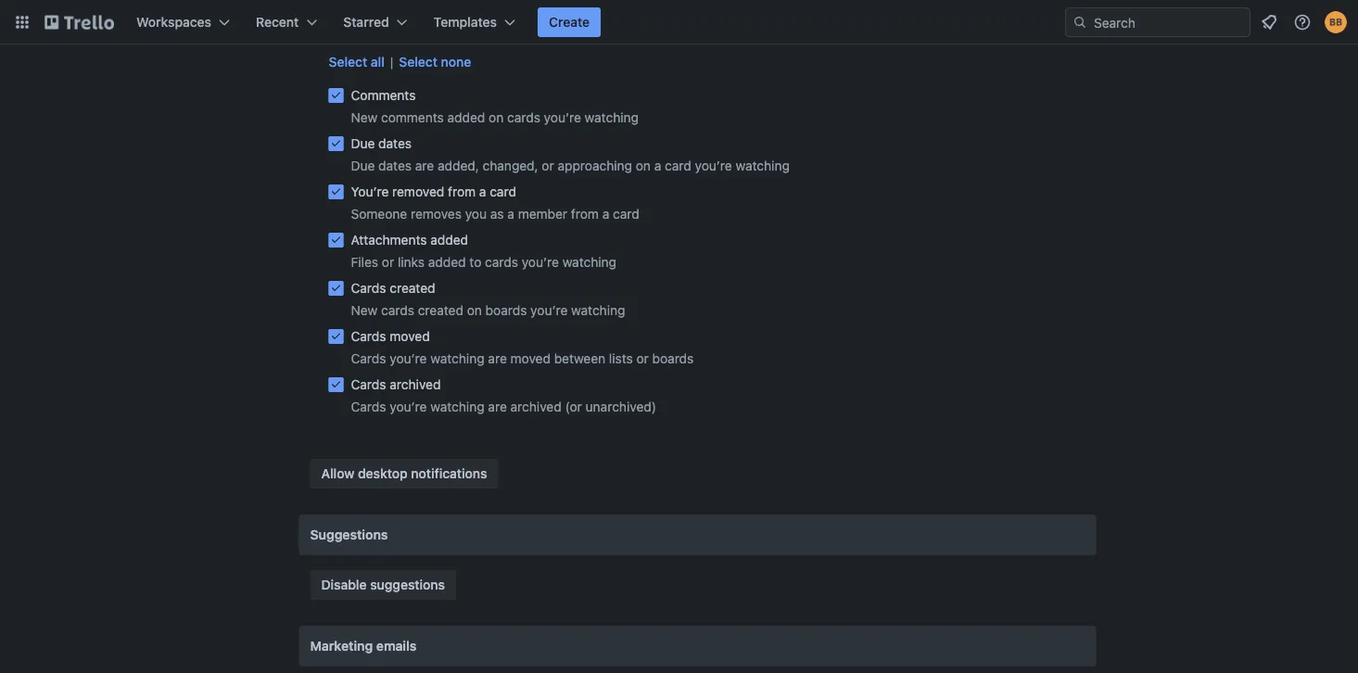 Task type: locate. For each thing, give the bounding box(es) containing it.
marketing emails
[[310, 639, 417, 654]]

(or
[[565, 399, 582, 415]]

or
[[542, 158, 554, 173], [382, 255, 394, 270], [637, 351, 649, 366]]

1 horizontal spatial archived
[[511, 399, 562, 415]]

card down the approaching
[[613, 206, 640, 222]]

0 vertical spatial or
[[542, 158, 554, 173]]

added
[[752, 21, 790, 36], [448, 110, 485, 125], [431, 232, 468, 248], [428, 255, 466, 270]]

cards
[[507, 110, 541, 125], [485, 255, 518, 270], [381, 303, 414, 318]]

to down you
[[470, 255, 482, 270]]

0 vertical spatial due
[[351, 136, 375, 151]]

cards you're watching are archived (or unarchived)
[[351, 399, 657, 415]]

0 vertical spatial on
[[489, 110, 504, 125]]

new for new cards created on boards you're watching
[[351, 303, 378, 318]]

0 vertical spatial dates
[[379, 136, 412, 151]]

card
[[665, 158, 692, 173], [490, 184, 517, 199], [613, 206, 640, 222]]

1 vertical spatial new
[[351, 303, 378, 318]]

cards for cards moved
[[351, 329, 386, 344]]

0 vertical spatial boards
[[486, 303, 527, 318]]

0 vertical spatial archived
[[390, 377, 441, 392]]

between
[[554, 351, 606, 366]]

0 horizontal spatial to
[[470, 255, 482, 270]]

0 horizontal spatial archived
[[390, 377, 441, 392]]

a left card,
[[809, 21, 816, 36]]

cards down as on the top of the page
[[485, 255, 518, 270]]

1 vertical spatial are
[[488, 351, 507, 366]]

select all | select none
[[329, 54, 472, 70]]

cards down the cards created
[[381, 303, 414, 318]]

0 horizontal spatial moved
[[390, 329, 430, 344]]

on up changed,
[[489, 110, 504, 125]]

or right changed,
[[542, 158, 554, 173]]

1 due from the top
[[351, 136, 375, 151]]

desktop
[[358, 466, 408, 481]]

1 vertical spatial archived
[[511, 399, 562, 415]]

direct
[[575, 21, 610, 36]]

5 cards from the top
[[351, 399, 386, 415]]

2 due from the top
[[351, 158, 375, 173]]

someone removes you as a member from a card
[[351, 206, 640, 222]]

new cards created on boards you're watching
[[351, 303, 626, 318]]

0 horizontal spatial or
[[382, 255, 394, 270]]

bob builder (bobbuilder40) image
[[1325, 11, 1348, 33]]

cards for cards created
[[351, 281, 386, 296]]

0 horizontal spatial select
[[329, 54, 367, 70]]

from down added,
[[448, 184, 476, 199]]

1 vertical spatial to
[[470, 255, 482, 270]]

1 vertical spatial boards
[[652, 351, 694, 366]]

2 horizontal spatial card
[[665, 158, 692, 173]]

search image
[[1073, 15, 1088, 30]]

1 horizontal spatial or
[[542, 158, 554, 173]]

1 vertical spatial card
[[490, 184, 517, 199]]

you
[[465, 206, 487, 222]]

are up cards you're watching are archived (or unarchived)
[[488, 351, 507, 366]]

new
[[351, 110, 378, 125], [351, 303, 378, 318]]

watching
[[585, 110, 639, 125], [736, 158, 790, 173], [563, 255, 617, 270], [571, 303, 626, 318], [431, 351, 485, 366], [431, 399, 485, 415]]

or right lists
[[637, 351, 649, 366]]

0 horizontal spatial emails
[[376, 639, 417, 654]]

dates down due dates at left top
[[379, 158, 412, 173]]

2 cards from the top
[[351, 329, 386, 344]]

0 horizontal spatial on
[[467, 303, 482, 318]]

boards right lists
[[652, 351, 694, 366]]

0 vertical spatial cards
[[507, 110, 541, 125]]

1 horizontal spatial on
[[489, 110, 504, 125]]

1 vertical spatial from
[[571, 206, 599, 222]]

1 horizontal spatial card
[[613, 206, 640, 222]]

2 vertical spatial cards
[[381, 303, 414, 318]]

select right |
[[399, 54, 438, 70]]

0 vertical spatial moved
[[390, 329, 430, 344]]

you're
[[351, 184, 389, 199]]

cards
[[351, 281, 386, 296], [351, 329, 386, 344], [351, 351, 386, 366], [351, 377, 386, 392], [351, 399, 386, 415]]

to
[[793, 21, 805, 36], [470, 255, 482, 270]]

|
[[390, 54, 394, 70]]

cards for cards you're watching are archived (or unarchived)
[[351, 399, 386, 415]]

primary element
[[0, 0, 1359, 45]]

unarchived)
[[586, 399, 657, 415]]

to left card,
[[793, 21, 805, 36]]

boards up cards you're watching are moved between lists or boards
[[486, 303, 527, 318]]

2 horizontal spatial or
[[637, 351, 649, 366]]

open information menu image
[[1294, 13, 1312, 32]]

2 horizontal spatial on
[[636, 158, 651, 173]]

member
[[518, 206, 568, 222]]

dates for due dates are added, changed, or approaching on a card you're watching
[[379, 158, 412, 173]]

created down the cards created
[[418, 303, 464, 318]]

created down links
[[390, 281, 435, 296]]

all
[[371, 54, 385, 70]]

on right the approaching
[[636, 158, 651, 173]]

1 vertical spatial on
[[636, 158, 651, 173]]

4 cards from the top
[[351, 377, 386, 392]]

due for due dates
[[351, 136, 375, 151]]

0 vertical spatial are
[[415, 158, 434, 173]]

1 dates from the top
[[379, 136, 412, 151]]

note: you'll always get emails for invites, direct mentions, when you're added to a card, and more.
[[329, 21, 913, 36]]

0 vertical spatial new
[[351, 110, 378, 125]]

removed
[[392, 184, 445, 199]]

card right the approaching
[[665, 158, 692, 173]]

archived
[[390, 377, 441, 392], [511, 399, 562, 415]]

suggestions
[[310, 527, 388, 543]]

0 vertical spatial emails
[[467, 21, 506, 36]]

dates for due dates
[[379, 136, 412, 151]]

emails left for on the top of page
[[467, 21, 506, 36]]

0 vertical spatial created
[[390, 281, 435, 296]]

0 vertical spatial card
[[665, 158, 692, 173]]

2 vertical spatial are
[[488, 399, 507, 415]]

moved left between
[[511, 351, 551, 366]]

none
[[441, 54, 472, 70]]

1 cards from the top
[[351, 281, 386, 296]]

from right member
[[571, 206, 599, 222]]

2 dates from the top
[[379, 158, 412, 173]]

added left card,
[[752, 21, 790, 36]]

1 horizontal spatial to
[[793, 21, 805, 36]]

cards up changed,
[[507, 110, 541, 125]]

emails
[[467, 21, 506, 36], [376, 639, 417, 654]]

boards
[[486, 303, 527, 318], [652, 351, 694, 366]]

new down comments
[[351, 110, 378, 125]]

dates
[[379, 136, 412, 151], [379, 158, 412, 173]]

workspaces button
[[125, 7, 241, 37]]

moved
[[390, 329, 430, 344], [511, 351, 551, 366]]

card up as on the top of the page
[[490, 184, 517, 199]]

on
[[489, 110, 504, 125], [636, 158, 651, 173], [467, 303, 482, 318]]

new down the cards created
[[351, 303, 378, 318]]

cards moved
[[351, 329, 430, 344]]

select left all
[[329, 54, 367, 70]]

a
[[809, 21, 816, 36], [655, 158, 662, 173], [479, 184, 486, 199], [508, 206, 515, 222], [603, 206, 610, 222]]

1 vertical spatial dates
[[379, 158, 412, 173]]

due
[[351, 136, 375, 151], [351, 158, 375, 173]]

emails right marketing
[[376, 639, 417, 654]]

back to home image
[[45, 7, 114, 37]]

2 vertical spatial on
[[467, 303, 482, 318]]

you're removed from a card
[[351, 184, 517, 199]]

marketing
[[310, 639, 373, 654]]

1 horizontal spatial boards
[[652, 351, 694, 366]]

or down attachments
[[382, 255, 394, 270]]

on for boards
[[467, 303, 482, 318]]

3 cards from the top
[[351, 351, 386, 366]]

moved up cards archived
[[390, 329, 430, 344]]

from
[[448, 184, 476, 199], [571, 206, 599, 222]]

2 new from the top
[[351, 303, 378, 318]]

1 new from the top
[[351, 110, 378, 125]]

1 vertical spatial due
[[351, 158, 375, 173]]

1 vertical spatial or
[[382, 255, 394, 270]]

archived down cards moved
[[390, 377, 441, 392]]

2 vertical spatial or
[[637, 351, 649, 366]]

someone
[[351, 206, 407, 222]]

recent button
[[245, 7, 329, 37]]

changed,
[[483, 158, 539, 173]]

2 vertical spatial card
[[613, 206, 640, 222]]

disable suggestions link
[[310, 570, 456, 600]]

0 notifications image
[[1259, 11, 1281, 33]]

select
[[329, 54, 367, 70], [399, 54, 438, 70]]

card,
[[819, 21, 850, 36]]

are down cards you're watching are moved between lists or boards
[[488, 399, 507, 415]]

a up you
[[479, 184, 486, 199]]

files
[[351, 255, 378, 270]]

added,
[[438, 158, 479, 173]]

created
[[390, 281, 435, 296], [418, 303, 464, 318]]

on down files or links added to cards you're watching at the left top of page
[[467, 303, 482, 318]]

1 horizontal spatial select
[[399, 54, 438, 70]]

archived left (or
[[511, 399, 562, 415]]

cards for cards you're watching are moved between lists or boards
[[351, 351, 386, 366]]

dates down comments
[[379, 136, 412, 151]]

lists
[[609, 351, 633, 366]]

due dates are added, changed, or approaching on a card you're watching
[[351, 158, 790, 173]]

0 horizontal spatial from
[[448, 184, 476, 199]]

workspaces
[[136, 14, 211, 30]]

you're
[[711, 21, 748, 36], [544, 110, 581, 125], [695, 158, 732, 173], [522, 255, 559, 270], [531, 303, 568, 318], [390, 351, 427, 366], [390, 399, 427, 415]]

are
[[415, 158, 434, 173], [488, 351, 507, 366], [488, 399, 507, 415]]

1 horizontal spatial moved
[[511, 351, 551, 366]]

are up removed
[[415, 158, 434, 173]]

templates
[[434, 14, 497, 30]]

2 select from the left
[[399, 54, 438, 70]]

select none button
[[399, 53, 472, 71]]

disable
[[321, 577, 367, 593]]



Task type: describe. For each thing, give the bounding box(es) containing it.
Search field
[[1088, 8, 1250, 36]]

a down the approaching
[[603, 206, 610, 222]]

added up added,
[[448, 110, 485, 125]]

more.
[[879, 21, 913, 36]]

due for due dates are added, changed, or approaching on a card you're watching
[[351, 158, 375, 173]]

get
[[444, 21, 464, 36]]

starred button
[[332, 7, 419, 37]]

added down removes at the top of page
[[431, 232, 468, 248]]

starred
[[343, 14, 389, 30]]

approaching
[[558, 158, 633, 173]]

0 vertical spatial from
[[448, 184, 476, 199]]

invites,
[[529, 21, 572, 36]]

allow desktop notifications link
[[310, 459, 498, 489]]

templates button
[[423, 7, 527, 37]]

disable suggestions
[[321, 577, 445, 593]]

cards archived
[[351, 377, 441, 392]]

and
[[853, 21, 876, 36]]

create
[[549, 14, 590, 30]]

added right links
[[428, 255, 466, 270]]

allow
[[321, 466, 355, 481]]

are for cards archived
[[488, 399, 507, 415]]

always
[[401, 21, 441, 36]]

1 vertical spatial created
[[418, 303, 464, 318]]

cards created
[[351, 281, 435, 296]]

0 horizontal spatial card
[[490, 184, 517, 199]]

a right as on the top of the page
[[508, 206, 515, 222]]

select all button
[[329, 53, 385, 71]]

attachments
[[351, 232, 427, 248]]

1 vertical spatial emails
[[376, 639, 417, 654]]

1 horizontal spatial from
[[571, 206, 599, 222]]

cards you're watching are moved between lists or boards
[[351, 351, 694, 366]]

for
[[509, 21, 526, 36]]

suggestions
[[370, 577, 445, 593]]

attachments added
[[351, 232, 468, 248]]

files or links added to cards you're watching
[[351, 255, 617, 270]]

a right the approaching
[[655, 158, 662, 173]]

as
[[490, 206, 504, 222]]

new comments added on cards you're watching
[[351, 110, 639, 125]]

cards for cards archived
[[351, 377, 386, 392]]

new for new comments added on cards you're watching
[[351, 110, 378, 125]]

1 horizontal spatial emails
[[467, 21, 506, 36]]

removes
[[411, 206, 462, 222]]

note:
[[329, 21, 361, 36]]

are for cards moved
[[488, 351, 507, 366]]

due dates
[[351, 136, 412, 151]]

mentions,
[[613, 21, 672, 36]]

0 vertical spatial to
[[793, 21, 805, 36]]

1 vertical spatial cards
[[485, 255, 518, 270]]

on for cards
[[489, 110, 504, 125]]

1 vertical spatial moved
[[511, 351, 551, 366]]

1 select from the left
[[329, 54, 367, 70]]

when
[[676, 21, 708, 36]]

notifications
[[411, 466, 487, 481]]

0 horizontal spatial boards
[[486, 303, 527, 318]]

you'll
[[365, 21, 397, 36]]

recent
[[256, 14, 299, 30]]

create button
[[538, 7, 601, 37]]

comments
[[381, 110, 444, 125]]

comments
[[351, 88, 416, 103]]

allow desktop notifications
[[321, 466, 487, 481]]

links
[[398, 255, 425, 270]]



Task type: vqa. For each thing, say whether or not it's contained in the screenshot.
Color: orange, title: none Icon
no



